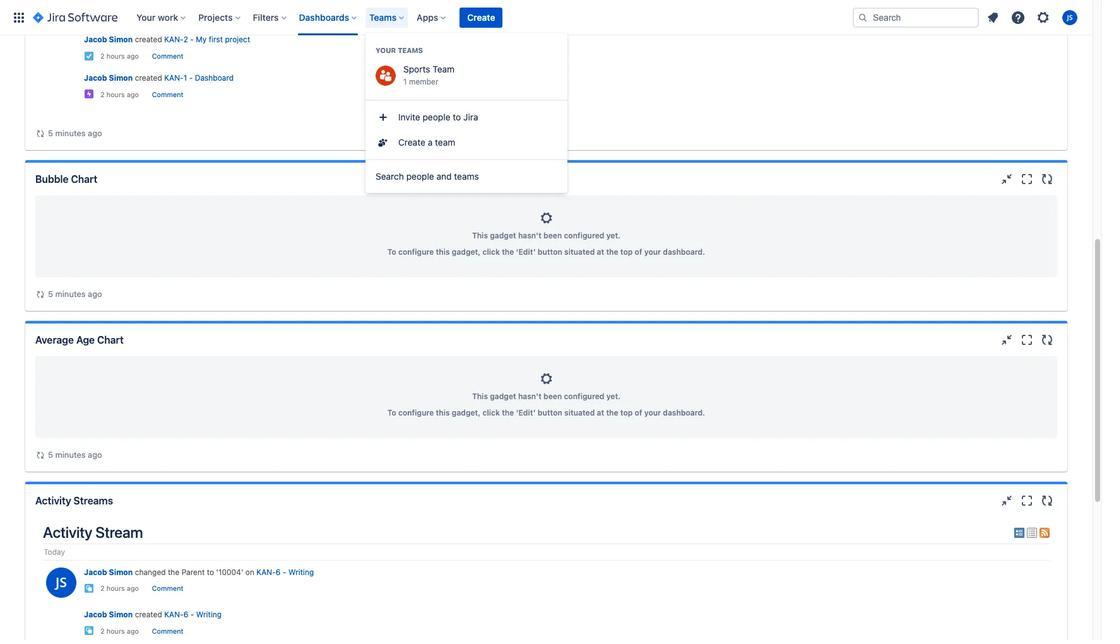 Task type: locate. For each thing, give the bounding box(es) containing it.
bubble chart region
[[35, 196, 1057, 301]]

hasn't inside bubble chart 'region'
[[518, 231, 542, 241]]

teams button
[[366, 7, 409, 27]]

1 to from the top
[[388, 248, 396, 257]]

your work button
[[133, 7, 191, 27]]

2 for subtask image
[[100, 585, 105, 593]]

simon
[[109, 35, 133, 44], [109, 73, 133, 83], [109, 568, 133, 577], [109, 610, 133, 620]]

comment link down changed
[[152, 585, 183, 593]]

minutes right an arrow curved in a circular way on the button that refreshes the dashboard icon
[[55, 450, 86, 460]]

1 vertical spatial this gadget hasn't been configured yet.
[[472, 392, 621, 402]]

been
[[544, 231, 562, 241], [544, 392, 562, 402]]

kan- down parent
[[164, 610, 184, 620]]

0 vertical spatial dashboard.
[[663, 248, 705, 257]]

at
[[597, 248, 604, 257], [597, 409, 604, 418]]

your teams group
[[365, 33, 567, 96]]

comment link
[[152, 14, 183, 22], [152, 52, 183, 60], [152, 91, 183, 98], [152, 585, 183, 593], [152, 628, 183, 635]]

jira software image
[[33, 10, 118, 25], [33, 10, 118, 25]]

2 settings image from the top
[[51, 372, 1042, 387]]

1 vertical spatial 5 minutes ago
[[48, 289, 102, 299]]

1 vertical spatial your
[[376, 46, 396, 54]]

teams up your teams
[[369, 12, 397, 22]]

invite people to jira button
[[365, 105, 567, 130]]

created
[[135, 35, 162, 44], [135, 73, 162, 83], [135, 610, 162, 620]]

2 for 2nd task icon from the top of the 5 minutes ago region at the top of page
[[100, 52, 105, 60]]

1 vertical spatial situated
[[564, 409, 595, 418]]

2 gadget, from the top
[[452, 409, 481, 418]]

1 of from the top
[[635, 248, 642, 257]]

this gadget hasn't been configured yet. inside bubble chart 'region'
[[472, 231, 621, 241]]

ago up jacob simon created kan-1 - dashboard
[[127, 52, 139, 60]]

settings image for average age chart
[[51, 372, 1042, 387]]

2 right subtask image
[[100, 585, 105, 593]]

minutes down epic image
[[55, 128, 86, 138]]

0 vertical spatial gadget,
[[452, 248, 481, 257]]

your work
[[137, 12, 178, 22]]

kan-2 - my first project link
[[164, 35, 250, 44]]

0 vertical spatial configure
[[398, 248, 434, 257]]

1 button from the top
[[538, 248, 562, 257]]

to
[[453, 112, 461, 122], [207, 568, 214, 577]]

your inside group
[[376, 46, 396, 54]]

0 vertical spatial gadget
[[490, 231, 516, 241]]

0 vertical spatial kan-6 - writing link
[[256, 568, 314, 577]]

activity
[[35, 496, 71, 507], [43, 524, 92, 542]]

jacob simon link up subtask icon
[[84, 610, 133, 620]]

1 vertical spatial 'edit'
[[516, 409, 536, 418]]

comment link down jacob simon created kan-2 - my first project
[[152, 52, 183, 60]]

settings image
[[51, 211, 1042, 226], [51, 372, 1042, 387]]

teams
[[369, 12, 397, 22], [398, 46, 423, 54]]

hours
[[106, 14, 125, 22], [106, 52, 125, 60], [106, 91, 125, 98], [106, 585, 125, 593], [106, 628, 125, 635]]

2 situated from the top
[[564, 409, 595, 418]]

comment
[[152, 14, 183, 22], [152, 52, 183, 60], [152, 91, 183, 98], [152, 585, 183, 593], [152, 628, 183, 635]]

2
[[100, 14, 105, 22], [183, 35, 188, 44], [100, 52, 105, 60], [100, 91, 105, 98], [100, 585, 105, 593], [100, 628, 105, 635]]

comment link down jacob simon created kan-1 - dashboard
[[152, 91, 183, 98]]

work
[[158, 12, 178, 22]]

your left work on the left top of the page
[[137, 12, 155, 22]]

2 jacob from the top
[[84, 73, 107, 83]]

2 left your work
[[100, 14, 105, 22]]

1 vertical spatial to configure this gadget, click the 'edit' button situated at the top of your dashboard.
[[388, 409, 705, 418]]

1 an arrow curved in a circular way on the button that refreshes the dashboard image from the top
[[35, 129, 45, 139]]

1 dashboard. from the top
[[663, 248, 705, 257]]

0 horizontal spatial 1
[[183, 73, 187, 83]]

chart right bubble
[[71, 174, 97, 185]]

dashboard. inside the average age chart region
[[663, 409, 705, 418]]

1 vertical spatial created
[[135, 73, 162, 83]]

configure for average age chart
[[398, 409, 434, 418]]

2 dashboard. from the top
[[663, 409, 705, 418]]

hasn't inside the average age chart region
[[518, 392, 542, 402]]

5 up average
[[48, 289, 53, 299]]

stream
[[95, 524, 143, 542]]

0 vertical spatial an arrow curved in a circular way on the button that refreshes the dashboard image
[[35, 129, 45, 139]]

configured for bubble chart
[[564, 231, 604, 241]]

2 'edit' from the top
[[516, 409, 536, 418]]

people
[[423, 112, 450, 122], [406, 171, 434, 182]]

search people and teams button
[[365, 164, 567, 189]]

1 gadget, from the top
[[452, 248, 481, 257]]

1 this gadget hasn't been configured yet. from the top
[[472, 231, 621, 241]]

this inside the average age chart region
[[472, 392, 488, 402]]

chart
[[71, 174, 97, 185], [97, 335, 124, 346]]

5 inside the average age chart region
[[48, 450, 53, 460]]

hours right epic image
[[106, 91, 125, 98]]

1 5 minutes ago from the top
[[48, 128, 102, 138]]

0 vertical spatial yet.
[[606, 231, 621, 241]]

0 vertical spatial people
[[423, 112, 450, 122]]

1 vertical spatial configure
[[398, 409, 434, 418]]

4 jacob simon link from the top
[[84, 610, 133, 620]]

0 vertical spatial activity
[[35, 496, 71, 507]]

project
[[225, 35, 250, 44]]

1 horizontal spatial writing
[[288, 568, 314, 577]]

1 vertical spatial been
[[544, 392, 562, 402]]

4 jacob from the top
[[84, 610, 107, 620]]

sports
[[403, 64, 430, 74]]

3 5 minutes ago from the top
[[48, 450, 102, 460]]

situated
[[564, 248, 595, 257], [564, 409, 595, 418]]

4 hours from the top
[[106, 585, 125, 593]]

banner
[[0, 0, 1093, 35]]

ago
[[127, 14, 139, 22], [127, 52, 139, 60], [127, 91, 139, 98], [88, 128, 102, 138], [88, 289, 102, 299], [88, 450, 102, 460], [127, 585, 139, 593], [127, 628, 139, 635]]

minutes
[[55, 128, 86, 138], [55, 289, 86, 299], [55, 450, 86, 460]]

hours up jacob simon created kan-1 - dashboard
[[106, 52, 125, 60]]

comment link down jacob simon created kan-6 - writing
[[152, 628, 183, 635]]

2 been from the top
[[544, 392, 562, 402]]

2 comment from the top
[[152, 52, 183, 60]]

1 vertical spatial to
[[388, 409, 396, 418]]

2 jacob simon link from the top
[[84, 73, 133, 83]]

1 vertical spatial 5
[[48, 289, 53, 299]]

comment link for kan-6 - writing
[[152, 628, 183, 635]]

jacob simon link up subtask image
[[84, 568, 133, 577]]

create a team button
[[365, 130, 567, 155]]

gadget, inside the average age chart region
[[452, 409, 481, 418]]

0 vertical spatial this
[[472, 231, 488, 241]]

0 vertical spatial configured
[[564, 231, 604, 241]]

'edit' for average age chart
[[516, 409, 536, 418]]

5 minutes ago region
[[35, 0, 1057, 140]]

0 vertical spatial of
[[635, 248, 642, 257]]

2 minutes from the top
[[55, 289, 86, 299]]

dashboard. inside bubble chart 'region'
[[663, 248, 705, 257]]

2 vertical spatial 5
[[48, 450, 53, 460]]

0 horizontal spatial your
[[137, 12, 155, 22]]

streams
[[74, 496, 113, 507]]

- down parent
[[190, 610, 194, 620]]

1 top from the top
[[620, 248, 633, 257]]

5
[[48, 128, 53, 138], [48, 289, 53, 299], [48, 450, 53, 460]]

this gadget hasn't been configured yet.
[[472, 231, 621, 241], [472, 392, 621, 402]]

chart right the 'age'
[[97, 335, 124, 346]]

your up the sports team image
[[376, 46, 396, 54]]

2 up jacob simon created kan-1 - dashboard
[[100, 52, 105, 60]]

create right apps popup button at top left
[[467, 12, 495, 22]]

1 vertical spatial gadget
[[490, 392, 516, 402]]

an arrow curved in a circular way on the button that refreshes the dashboard image
[[35, 451, 45, 461]]

'edit' for bubble chart
[[516, 248, 536, 257]]

0 vertical spatial 5
[[48, 128, 53, 138]]

kan-6 - writing link right 'on'
[[256, 568, 314, 577]]

- right 'on'
[[283, 568, 286, 577]]

2 hours from the top
[[106, 52, 125, 60]]

apps button
[[413, 7, 451, 27]]

activity up today
[[43, 524, 92, 542]]

0 vertical spatial been
[[544, 231, 562, 241]]

click inside the average age chart region
[[483, 409, 500, 418]]

2 2 hours ago from the top
[[100, 52, 139, 60]]

ago for an arrow curved in a circular way on the button that refreshes the dashboard icon
[[88, 450, 102, 460]]

6 down parent
[[183, 610, 188, 620]]

jacob simon link up epic image
[[84, 73, 133, 83]]

2 to from the top
[[388, 409, 396, 418]]

3 2 hours ago from the top
[[100, 91, 139, 98]]

6 right 'on'
[[276, 568, 281, 577]]

button inside the average age chart region
[[538, 409, 562, 418]]

1 horizontal spatial teams
[[398, 46, 423, 54]]

2 hasn't from the top
[[518, 392, 542, 402]]

comment down jacob simon created kan-2 - my first project
[[152, 52, 183, 60]]

0 vertical spatial this
[[436, 248, 450, 257]]

this inside bubble chart 'region'
[[436, 248, 450, 257]]

create left a
[[398, 137, 425, 148]]

1 horizontal spatial kan-6 - writing link
[[256, 568, 314, 577]]

to inside the average age chart region
[[388, 409, 396, 418]]

create for create a team
[[398, 137, 425, 148]]

the
[[502, 248, 514, 257], [606, 248, 618, 257], [502, 409, 514, 418], [606, 409, 618, 418], [168, 568, 179, 577]]

2 an arrow curved in a circular way on the button that refreshes the dashboard image from the top
[[35, 290, 45, 300]]

age
[[76, 335, 95, 346]]

configured inside the average age chart region
[[564, 392, 604, 402]]

0 vertical spatial this gadget hasn't been configured yet.
[[472, 231, 621, 241]]

2 hours ago right subtask icon
[[100, 628, 139, 635]]

5 comment link from the top
[[152, 628, 183, 635]]

writing
[[288, 568, 314, 577], [196, 610, 222, 620]]

hasn't
[[518, 231, 542, 241], [518, 392, 542, 402]]

2 vertical spatial 5 minutes ago
[[48, 450, 102, 460]]

button
[[538, 248, 562, 257], [538, 409, 562, 418]]

dashboard
[[195, 73, 234, 83]]

your
[[137, 12, 155, 22], [376, 46, 396, 54]]

of inside the average age chart region
[[635, 409, 642, 418]]

jacob for jacob simon created kan-1 - dashboard
[[84, 73, 107, 83]]

0 vertical spatial to configure this gadget, click the 'edit' button situated at the top of your dashboard.
[[388, 248, 705, 257]]

1 5 from the top
[[48, 128, 53, 138]]

1 vertical spatial task image
[[84, 51, 94, 61]]

created down changed
[[135, 610, 162, 620]]

this
[[472, 231, 488, 241], [472, 392, 488, 402]]

1 vertical spatial this
[[436, 409, 450, 418]]

2 button from the top
[[538, 409, 562, 418]]

projects button
[[195, 7, 245, 27]]

2 vertical spatial minutes
[[55, 450, 86, 460]]

2 your from the top
[[644, 409, 661, 418]]

0 vertical spatial teams
[[369, 12, 397, 22]]

an arrow curved in a circular way on the button that refreshes the dashboard image up bubble
[[35, 129, 45, 139]]

jacob simon changed the parent to '10004' on kan-6 - writing
[[84, 568, 314, 577]]

3 comment link from the top
[[152, 91, 183, 98]]

settings image inside the average age chart region
[[51, 372, 1042, 387]]

created down your work
[[135, 35, 162, 44]]

1 vertical spatial hasn't
[[518, 392, 542, 402]]

at inside bubble chart 'region'
[[597, 248, 604, 257]]

0 vertical spatial click
[[483, 248, 500, 257]]

0 horizontal spatial 6
[[183, 610, 188, 620]]

dashboard. for average age chart
[[663, 409, 705, 418]]

1 vertical spatial this
[[472, 392, 488, 402]]

create
[[467, 12, 495, 22], [398, 137, 425, 148]]

a
[[428, 137, 433, 148]]

task image
[[84, 13, 94, 23], [84, 51, 94, 61]]

2 yet. from the top
[[606, 392, 621, 402]]

0 vertical spatial your
[[644, 248, 661, 257]]

3 minutes from the top
[[55, 450, 86, 460]]

2 5 from the top
[[48, 289, 53, 299]]

1 vertical spatial 6
[[183, 610, 188, 620]]

comment down changed
[[152, 585, 183, 593]]

configured
[[564, 231, 604, 241], [564, 392, 604, 402]]

filters button
[[249, 7, 291, 27]]

1
[[183, 73, 187, 83], [403, 77, 407, 86]]

dashboards
[[299, 12, 349, 22]]

1 vertical spatial dashboard.
[[663, 409, 705, 418]]

click
[[483, 248, 500, 257], [483, 409, 500, 418]]

ago down jacob simon created kan-1 - dashboard
[[127, 91, 139, 98]]

this inside the average age chart region
[[436, 409, 450, 418]]

1 horizontal spatial create
[[467, 12, 495, 22]]

button for bubble chart
[[538, 248, 562, 257]]

2 to configure this gadget, click the 'edit' button situated at the top of your dashboard. from the top
[[388, 409, 705, 418]]

your teams
[[376, 46, 423, 54]]

click for average age chart
[[483, 409, 500, 418]]

1 at from the top
[[597, 248, 604, 257]]

0 vertical spatial 'edit'
[[516, 248, 536, 257]]

1 vertical spatial click
[[483, 409, 500, 418]]

1 vertical spatial settings image
[[51, 372, 1042, 387]]

this inside bubble chart 'region'
[[472, 231, 488, 241]]

2 hours ago right subtask image
[[100, 585, 139, 593]]

configure for bubble chart
[[398, 248, 434, 257]]

0 vertical spatial task image
[[84, 13, 94, 23]]

3 jacob from the top
[[84, 568, 107, 577]]

1 configure from the top
[[398, 248, 434, 257]]

jacob simon link for jacob simon created kan-6 - writing
[[84, 610, 133, 620]]

at for average age chart
[[597, 409, 604, 418]]

people up a
[[423, 112, 450, 122]]

people inside button
[[406, 171, 434, 182]]

minimize bubble chart image
[[999, 172, 1014, 187]]

1 vertical spatial minutes
[[55, 289, 86, 299]]

minutes inside the average age chart region
[[55, 450, 86, 460]]

this for average age chart
[[472, 392, 488, 402]]

2 hours ago left work on the left top of the page
[[100, 14, 139, 22]]

5 2 hours ago from the top
[[100, 628, 139, 635]]

been inside the average age chart region
[[544, 392, 562, 402]]

created for kan-6 - writing
[[135, 610, 162, 620]]

1 created from the top
[[135, 35, 162, 44]]

'edit' inside bubble chart 'region'
[[516, 248, 536, 257]]

configure inside bubble chart 'region'
[[398, 248, 434, 257]]

jacob simon link for jacob simon created kan-1 - dashboard
[[84, 73, 133, 83]]

comment down jacob simon created kan-1 - dashboard
[[152, 91, 183, 98]]

filters
[[253, 12, 279, 22]]

ago left work on the left top of the page
[[127, 14, 139, 22]]

created down jacob simon created kan-2 - my first project
[[135, 73, 162, 83]]

1 inside 5 minutes ago region
[[183, 73, 187, 83]]

1 click from the top
[[483, 248, 500, 257]]

2 configure from the top
[[398, 409, 434, 418]]

2 hours ago up jacob simon created kan-1 - dashboard
[[100, 52, 139, 60]]

of inside bubble chart 'region'
[[635, 248, 642, 257]]

3 simon from the top
[[109, 568, 133, 577]]

2 click from the top
[[483, 409, 500, 418]]

1 vertical spatial of
[[635, 409, 642, 418]]

1 comment link from the top
[[152, 14, 183, 22]]

kan- down jacob simon created kan-2 - my first project
[[164, 73, 184, 83]]

to for bubble chart
[[388, 248, 396, 257]]

5 inside bubble chart 'region'
[[48, 289, 53, 299]]

to left jira
[[453, 112, 461, 122]]

1 jacob from the top
[[84, 35, 107, 44]]

0 horizontal spatial teams
[[369, 12, 397, 22]]

5 minutes ago down epic image
[[48, 128, 102, 138]]

hours right subtask icon
[[106, 628, 125, 635]]

1 yet. from the top
[[606, 231, 621, 241]]

1 hours from the top
[[106, 14, 125, 22]]

of for bubble chart
[[635, 248, 642, 257]]

2 right subtask icon
[[100, 628, 105, 635]]

1 vertical spatial people
[[406, 171, 434, 182]]

1 vertical spatial chart
[[97, 335, 124, 346]]

gadget, inside bubble chart 'region'
[[452, 248, 481, 257]]

gadget,
[[452, 248, 481, 257], [452, 409, 481, 418]]

3 5 from the top
[[48, 450, 53, 460]]

5 for bubble chart
[[48, 289, 53, 299]]

4 simon from the top
[[109, 610, 133, 620]]

ago inside the average age chart region
[[88, 450, 102, 460]]

0 vertical spatial button
[[538, 248, 562, 257]]

2 hours ago right epic image
[[100, 91, 139, 98]]

2 right epic image
[[100, 91, 105, 98]]

1 to configure this gadget, click the 'edit' button situated at the top of your dashboard. from the top
[[388, 248, 705, 257]]

1 configured from the top
[[564, 231, 604, 241]]

0 vertical spatial to
[[453, 112, 461, 122]]

0 vertical spatial top
[[620, 248, 633, 257]]

2 comment link from the top
[[152, 52, 183, 60]]

kan-6 - writing link down parent
[[164, 610, 222, 620]]

5 up bubble
[[48, 128, 53, 138]]

comment down jacob simon created kan-6 - writing
[[152, 628, 183, 635]]

kan-
[[164, 35, 184, 44], [164, 73, 184, 83], [256, 568, 276, 577], [164, 610, 184, 620]]

5 minutes ago inside region
[[48, 128, 102, 138]]

0 vertical spatial settings image
[[51, 211, 1042, 226]]

0 vertical spatial 5 minutes ago
[[48, 128, 102, 138]]

create inside primary element
[[467, 12, 495, 22]]

1 this from the top
[[472, 231, 488, 241]]

3 jacob simon link from the top
[[84, 568, 133, 577]]

1 vertical spatial your
[[644, 409, 661, 418]]

simon for jacob simon created kan-1 - dashboard
[[109, 73, 133, 83]]

people inside 'button'
[[423, 112, 450, 122]]

appswitcher icon image
[[11, 10, 27, 25]]

1 gadget from the top
[[490, 231, 516, 241]]

1 vertical spatial teams
[[398, 46, 423, 54]]

kan- for kan-1 - dashboard
[[164, 73, 184, 83]]

kan-1 - dashboard link
[[164, 73, 234, 83]]

kan- right 'on'
[[256, 568, 276, 577]]

0 vertical spatial your
[[137, 12, 155, 22]]

click inside bubble chart 'region'
[[483, 248, 500, 257]]

hours right subtask image
[[106, 585, 125, 593]]

situated inside bubble chart 'region'
[[564, 248, 595, 257]]

situated inside the average age chart region
[[564, 409, 595, 418]]

of
[[635, 248, 642, 257], [635, 409, 642, 418]]

0 vertical spatial writing
[[288, 568, 314, 577]]

hasn't for bubble chart
[[518, 231, 542, 241]]

'edit'
[[516, 248, 536, 257], [516, 409, 536, 418]]

average age chart
[[35, 335, 124, 346]]

dashboard.
[[663, 248, 705, 257], [663, 409, 705, 418]]

button inside bubble chart 'region'
[[538, 248, 562, 257]]

at inside the average age chart region
[[597, 409, 604, 418]]

1 comment from the top
[[152, 14, 183, 22]]

gadget, for bubble chart
[[452, 248, 481, 257]]

2 task image from the top
[[84, 51, 94, 61]]

5 minutes ago inside the average age chart region
[[48, 450, 102, 460]]

group containing invite people to jira
[[365, 100, 567, 159]]

minutes for bubble
[[55, 289, 86, 299]]

2 this gadget hasn't been configured yet. from the top
[[472, 392, 621, 402]]

0 horizontal spatial kan-6 - writing link
[[164, 610, 222, 620]]

0 horizontal spatial create
[[398, 137, 425, 148]]

this gadget hasn't been configured yet. inside the average age chart region
[[472, 392, 621, 402]]

your for your teams
[[376, 46, 396, 54]]

1 vertical spatial kan-6 - writing link
[[164, 610, 222, 620]]

kan- down work on the left top of the page
[[164, 35, 184, 44]]

-
[[190, 35, 194, 44], [189, 73, 193, 83], [283, 568, 286, 577], [190, 610, 194, 620]]

1 vertical spatial activity
[[43, 524, 92, 542]]

comment up jacob simon created kan-2 - my first project
[[152, 14, 183, 22]]

writing down 'jacob simon changed the parent to '10004' on kan-6 - writing'
[[196, 610, 222, 620]]

3 comment from the top
[[152, 91, 183, 98]]

1 vertical spatial top
[[620, 409, 633, 418]]

to configure this gadget, click the 'edit' button situated at the top of your dashboard. inside the average age chart region
[[388, 409, 705, 418]]

jacob simon link
[[84, 35, 133, 44], [84, 73, 133, 83], [84, 568, 133, 577], [84, 610, 133, 620]]

jira
[[463, 112, 478, 122]]

top for bubble chart
[[620, 248, 633, 257]]

1 situated from the top
[[564, 248, 595, 257]]

1 hasn't from the top
[[518, 231, 542, 241]]

1 simon from the top
[[109, 35, 133, 44]]

people left and
[[406, 171, 434, 182]]

banner containing your work
[[0, 0, 1093, 35]]

3 hours from the top
[[106, 91, 125, 98]]

hours for jacob simon created kan-2 - my first project
[[106, 52, 125, 60]]

bubble
[[35, 174, 69, 185]]

2 at from the top
[[597, 409, 604, 418]]

gadget
[[490, 231, 516, 241], [490, 392, 516, 402]]

an arrow curved in a circular way on the button that refreshes the dashboard image inside bubble chart 'region'
[[35, 290, 45, 300]]

1 this from the top
[[436, 248, 450, 257]]

jacob simon created kan-1 - dashboard
[[84, 73, 234, 83]]

5 right an arrow curved in a circular way on the button that refreshes the dashboard icon
[[48, 450, 53, 460]]

1 vertical spatial at
[[597, 409, 604, 418]]

2 5 minutes ago from the top
[[48, 289, 102, 299]]

1 vertical spatial gadget,
[[452, 409, 481, 418]]

refresh average age chart image
[[1040, 333, 1055, 348]]

2 hours ago
[[100, 14, 139, 22], [100, 52, 139, 60], [100, 91, 139, 98], [100, 585, 139, 593], [100, 628, 139, 635]]

2 this from the top
[[436, 409, 450, 418]]

activity left the streams
[[35, 496, 71, 507]]

1 jacob simon link from the top
[[84, 35, 133, 44]]

1 vertical spatial yet.
[[606, 392, 621, 402]]

minutes up average age chart
[[55, 289, 86, 299]]

3 created from the top
[[135, 610, 162, 620]]

teams inside dropdown button
[[369, 12, 397, 22]]

configured inside bubble chart 'region'
[[564, 231, 604, 241]]

to
[[388, 248, 396, 257], [388, 409, 396, 418]]

5 hours from the top
[[106, 628, 125, 635]]

an arrow curved in a circular way on the button that refreshes the dashboard image up average
[[35, 290, 45, 300]]

kan-6 - writing link for changed the parent to '10004' on
[[256, 568, 314, 577]]

2 created from the top
[[135, 73, 162, 83]]

to right parent
[[207, 568, 214, 577]]

2 top from the top
[[620, 409, 633, 418]]

gadget inside the average age chart region
[[490, 392, 516, 402]]

yet. inside the average age chart region
[[606, 392, 621, 402]]

yet. inside bubble chart 'region'
[[606, 231, 621, 241]]

this gadget hasn't been configured yet. for average age chart
[[472, 392, 621, 402]]

search image
[[858, 12, 868, 22]]

kan-6 - writing link for created
[[164, 610, 222, 620]]

teams up sports on the top left of the page
[[398, 46, 423, 54]]

5 minutes ago right an arrow curved in a circular way on the button that refreshes the dashboard icon
[[48, 450, 102, 460]]

5 minutes ago
[[48, 128, 102, 138], [48, 289, 102, 299], [48, 450, 102, 460]]

- left dashboard on the top left
[[189, 73, 193, 83]]

1 minutes from the top
[[55, 128, 86, 138]]

jacob for jacob simon created kan-2 - my first project
[[84, 35, 107, 44]]

'edit' inside the average age chart region
[[516, 409, 536, 418]]

ago down changed
[[127, 585, 139, 593]]

hours for jacob simon created kan-6 - writing
[[106, 628, 125, 635]]

comment for kan-2 - my first project
[[152, 52, 183, 60]]

1 vertical spatial create
[[398, 137, 425, 148]]

1 horizontal spatial your
[[376, 46, 396, 54]]

1 vertical spatial configured
[[564, 392, 604, 402]]

jacob simon created kan-2 - my first project
[[84, 35, 250, 44]]

1 horizontal spatial to
[[453, 112, 461, 122]]

1 been from the top
[[544, 231, 562, 241]]

0 vertical spatial create
[[467, 12, 495, 22]]

subtask image
[[84, 626, 94, 636]]

0 horizontal spatial writing
[[196, 610, 222, 620]]

top inside bubble chart 'region'
[[620, 248, 633, 257]]

- left 'my'
[[190, 35, 194, 44]]

5 minutes ago up average age chart
[[48, 289, 102, 299]]

'10004'
[[216, 568, 243, 577]]

2 vertical spatial created
[[135, 610, 162, 620]]

kan-6 - writing link
[[256, 568, 314, 577], [164, 610, 222, 620]]

0 vertical spatial to
[[388, 248, 396, 257]]

2 left 'my'
[[183, 35, 188, 44]]

writing right 'on'
[[288, 568, 314, 577]]

an arrow curved in a circular way on the button that refreshes the dashboard image for bubble chart 'region'
[[35, 290, 45, 300]]

ago up the 'age'
[[88, 289, 102, 299]]

ago down epic image
[[88, 128, 102, 138]]

2 configured from the top
[[564, 392, 604, 402]]

your inside the average age chart region
[[644, 409, 661, 418]]

jacob
[[84, 35, 107, 44], [84, 73, 107, 83], [84, 568, 107, 577], [84, 610, 107, 620]]

1 horizontal spatial 1
[[403, 77, 407, 86]]

an arrow curved in a circular way on the button that refreshes the dashboard image
[[35, 129, 45, 139], [35, 290, 45, 300]]

top inside the average age chart region
[[620, 409, 633, 418]]

1 vertical spatial button
[[538, 409, 562, 418]]

configure inside the average age chart region
[[398, 409, 434, 418]]

0 vertical spatial situated
[[564, 248, 595, 257]]

hours for jacob simon created kan-1 - dashboard
[[106, 91, 125, 98]]

to configure this gadget, click the 'edit' button situated at the top of your dashboard.
[[388, 248, 705, 257], [388, 409, 705, 418]]

yet.
[[606, 231, 621, 241], [606, 392, 621, 402]]

to configure this gadget, click the 'edit' button situated at the top of your dashboard. for bubble chart
[[388, 248, 705, 257]]

your
[[644, 248, 661, 257], [644, 409, 661, 418]]

1 vertical spatial an arrow curved in a circular way on the button that refreshes the dashboard image
[[35, 290, 45, 300]]

1 down sports on the top left of the page
[[403, 77, 407, 86]]

0 horizontal spatial to
[[207, 568, 214, 577]]

0 vertical spatial minutes
[[55, 128, 86, 138]]

2 simon from the top
[[109, 73, 133, 83]]

jacob simon link down your work dropdown button
[[84, 35, 133, 44]]

been inside bubble chart 'region'
[[544, 231, 562, 241]]

0 vertical spatial at
[[597, 248, 604, 257]]

2 gadget from the top
[[490, 392, 516, 402]]

1 left dashboard on the top left
[[183, 73, 187, 83]]

notifications image
[[985, 10, 1001, 25]]

1 settings image from the top
[[51, 211, 1042, 226]]

this for average age chart
[[436, 409, 450, 418]]

hasn't for average age chart
[[518, 392, 542, 402]]

created for kan-2 - my first project
[[135, 35, 162, 44]]

comment link up jacob simon created kan-2 - my first project
[[152, 14, 183, 22]]

0 vertical spatial created
[[135, 35, 162, 44]]

gadget inside bubble chart 'region'
[[490, 231, 516, 241]]

5 comment from the top
[[152, 628, 183, 635]]

2 of from the top
[[635, 409, 642, 418]]

0 vertical spatial hasn't
[[518, 231, 542, 241]]

comment for kan-1 - dashboard
[[152, 91, 183, 98]]

minutes inside bubble chart 'region'
[[55, 289, 86, 299]]

your inside bubble chart 'region'
[[644, 248, 661, 257]]

to configure this gadget, click the 'edit' button situated at the top of your dashboard. inside bubble chart 'region'
[[388, 248, 705, 257]]

ago up the streams
[[88, 450, 102, 460]]

configure
[[398, 248, 434, 257], [398, 409, 434, 418]]

your inside dropdown button
[[137, 12, 155, 22]]

simon for jacob simon created kan-2 - my first project
[[109, 35, 133, 44]]

ago down jacob simon created kan-6 - writing
[[127, 628, 139, 635]]

top
[[620, 248, 633, 257], [620, 409, 633, 418]]

to inside bubble chart 'region'
[[388, 248, 396, 257]]

member
[[409, 77, 438, 86]]

0 vertical spatial 6
[[276, 568, 281, 577]]

hours left your work
[[106, 14, 125, 22]]

5 minutes ago inside bubble chart 'region'
[[48, 289, 102, 299]]

this
[[436, 248, 450, 257], [436, 409, 450, 418]]

changed
[[135, 568, 166, 577]]

2 this from the top
[[472, 392, 488, 402]]

group
[[365, 100, 567, 159]]

ago for epic image
[[127, 91, 139, 98]]

1 your from the top
[[644, 248, 661, 257]]

1 'edit' from the top
[[516, 248, 536, 257]]

gadget, for average age chart
[[452, 409, 481, 418]]

teams
[[454, 171, 479, 182]]

situated for bubble chart
[[564, 248, 595, 257]]

created for kan-1 - dashboard
[[135, 73, 162, 83]]

1 horizontal spatial 6
[[276, 568, 281, 577]]

ago for 2nd task icon from the top of the 5 minutes ago region at the top of page
[[127, 52, 139, 60]]



Task type: vqa. For each thing, say whether or not it's contained in the screenshot.
connect
no



Task type: describe. For each thing, give the bounding box(es) containing it.
help image
[[1011, 10, 1026, 25]]

create button
[[460, 7, 503, 27]]

and
[[437, 171, 452, 182]]

your for bubble chart
[[644, 248, 661, 257]]

5 for average age chart
[[48, 450, 53, 460]]

average age chart region
[[35, 357, 1057, 462]]

kan- for kan-6 - writing
[[164, 610, 184, 620]]

average
[[35, 335, 74, 346]]

minimize activity streams image
[[999, 494, 1014, 509]]

simon for jacob simon changed the parent to '10004' on kan-6 - writing
[[109, 568, 133, 577]]

dashboard. for bubble chart
[[663, 248, 705, 257]]

apps
[[417, 12, 438, 22]]

5 minutes ago for age
[[48, 450, 102, 460]]

gadget for bubble chart
[[490, 231, 516, 241]]

comment link for kan-2 - my first project
[[152, 52, 183, 60]]

0 vertical spatial chart
[[71, 174, 97, 185]]

minutes inside region
[[55, 128, 86, 138]]

maximize bubble chart image
[[1019, 172, 1035, 187]]

configured for average age chart
[[564, 392, 604, 402]]

- for dashboard
[[189, 73, 193, 83]]

activity for activity stream
[[43, 524, 92, 542]]

this for bubble chart
[[436, 248, 450, 257]]

ago for subtask icon
[[127, 628, 139, 635]]

create for create
[[467, 12, 495, 22]]

4 comment from the top
[[152, 585, 183, 593]]

at for bubble chart
[[597, 248, 604, 257]]

1 vertical spatial writing
[[196, 610, 222, 620]]

your for your work
[[137, 12, 155, 22]]

activity stream
[[43, 524, 143, 542]]

parent
[[182, 568, 205, 577]]

jacob simon link for jacob simon changed the parent to '10004' on kan-6 - writing
[[84, 568, 133, 577]]

subtask image
[[84, 584, 94, 594]]

create a team
[[398, 137, 455, 148]]

team
[[433, 64, 455, 74]]

top for average age chart
[[620, 409, 633, 418]]

to inside 'button'
[[453, 112, 461, 122]]

to for average age chart
[[388, 409, 396, 418]]

5 minutes ago for chart
[[48, 289, 102, 299]]

refresh bubble chart image
[[1040, 172, 1055, 187]]

search people and teams
[[376, 171, 479, 182]]

team
[[435, 137, 455, 148]]

jacob simon created kan-6 - writing
[[84, 610, 222, 620]]

ago inside bubble chart 'region'
[[88, 289, 102, 299]]

settings image for bubble chart
[[51, 211, 1042, 226]]

sports team image
[[376, 66, 396, 86]]

2 for epic image
[[100, 91, 105, 98]]

click for bubble chart
[[483, 248, 500, 257]]

Search field
[[853, 7, 979, 27]]

teams inside group
[[398, 46, 423, 54]]

people for invite
[[423, 112, 450, 122]]

projects
[[198, 12, 233, 22]]

gadget for average age chart
[[490, 392, 516, 402]]

your profile and settings image
[[1062, 10, 1078, 25]]

search
[[376, 171, 404, 182]]

activity streams
[[35, 496, 113, 507]]

5 inside region
[[48, 128, 53, 138]]

this for bubble chart
[[472, 231, 488, 241]]

epic image
[[84, 89, 94, 99]]

comment for kan-6 - writing
[[152, 628, 183, 635]]

- for writing
[[190, 610, 194, 620]]

bubble chart
[[35, 174, 97, 185]]

dashboards button
[[295, 7, 362, 27]]

primary element
[[8, 0, 853, 35]]

2 for subtask icon
[[100, 628, 105, 635]]

first
[[209, 35, 223, 44]]

1 task image from the top
[[84, 13, 94, 23]]

2 hours ago for jacob simon created kan-6 - writing
[[100, 628, 139, 635]]

today
[[44, 548, 65, 557]]

an arrow curved in a circular way on the button that refreshes the dashboard image for 5 minutes ago region at the top of page
[[35, 129, 45, 139]]

jacob simon link for jacob simon created kan-2 - my first project
[[84, 35, 133, 44]]

been for average age chart
[[544, 392, 562, 402]]

invite people to jira image
[[376, 110, 391, 125]]

2 hours ago for jacob simon created kan-2 - my first project
[[100, 52, 139, 60]]

activity for activity streams
[[35, 496, 71, 507]]

jacob simon image
[[46, 568, 76, 598]]

this gadget hasn't been configured yet. for bubble chart
[[472, 231, 621, 241]]

settings image
[[1036, 10, 1051, 25]]

been for bubble chart
[[544, 231, 562, 241]]

4 comment link from the top
[[152, 585, 183, 593]]

maximize average age chart image
[[1019, 333, 1035, 348]]

1 2 hours ago from the top
[[100, 14, 139, 22]]

kan- for kan-2 - my first project
[[164, 35, 184, 44]]

button for average age chart
[[538, 409, 562, 418]]

situated for average age chart
[[564, 409, 595, 418]]

my
[[196, 35, 207, 44]]

1 inside sports team 1 member
[[403, 77, 407, 86]]

comment link for kan-1 - dashboard
[[152, 91, 183, 98]]

invite people to jira
[[398, 112, 478, 122]]

jacob for jacob simon changed the parent to '10004' on kan-6 - writing
[[84, 568, 107, 577]]

ago for first task icon from the top of the 5 minutes ago region at the top of page
[[127, 14, 139, 22]]

ago for subtask image
[[127, 585, 139, 593]]

simon for jacob simon created kan-6 - writing
[[109, 610, 133, 620]]

invite
[[398, 112, 420, 122]]

yet. for bubble chart
[[606, 231, 621, 241]]

2 hours ago for jacob simon created kan-1 - dashboard
[[100, 91, 139, 98]]

on
[[245, 568, 254, 577]]

1 vertical spatial to
[[207, 568, 214, 577]]

4 2 hours ago from the top
[[100, 585, 139, 593]]

your for average age chart
[[644, 409, 661, 418]]

- for my
[[190, 35, 194, 44]]

sports team 1 member
[[403, 64, 455, 86]]

yet. for average age chart
[[606, 392, 621, 402]]

of for average age chart
[[635, 409, 642, 418]]

2 for first task icon from the top of the 5 minutes ago region at the top of page
[[100, 14, 105, 22]]

people for search
[[406, 171, 434, 182]]

minimize average age chart image
[[999, 333, 1014, 348]]

jacob for jacob simon created kan-6 - writing
[[84, 610, 107, 620]]

refresh activity streams image
[[1040, 494, 1055, 509]]

maximize activity streams image
[[1019, 494, 1035, 509]]

to configure this gadget, click the 'edit' button situated at the top of your dashboard. for average age chart
[[388, 409, 705, 418]]



